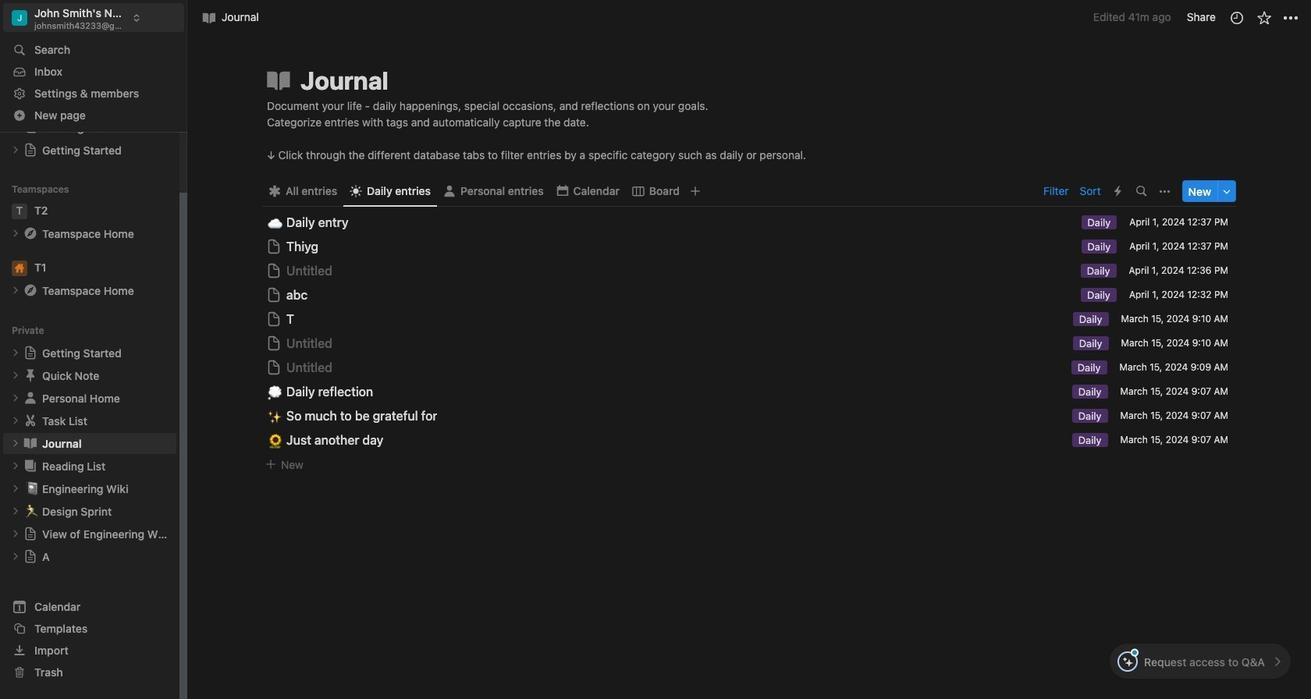 Task type: describe. For each thing, give the bounding box(es) containing it.
7 open image from the top
[[11, 552, 20, 562]]

1 open image from the top
[[11, 145, 20, 155]]

☁️ image
[[268, 213, 283, 232]]

change page icon image for second open icon from the top of the page
[[23, 368, 38, 384]]

t image
[[12, 204, 27, 219]]

5 open image from the top
[[11, 439, 20, 448]]

💭 image
[[268, 382, 283, 402]]

change page icon image for 5th open image from the bottom
[[23, 283, 38, 298]]

change page icon image for fourth open icon from the bottom of the page
[[23, 413, 38, 429]]

📓 image
[[25, 480, 39, 498]]

change page icon image for fourth open image from the bottom
[[23, 346, 37, 360]]

favorite image
[[1257, 10, 1272, 25]]

🏃 image
[[25, 502, 39, 520]]

2 open image from the top
[[11, 286, 20, 295]]

create and view automations image
[[1115, 186, 1122, 197]]

change page icon image for 1st open icon from the top of the page
[[23, 226, 38, 241]]

6 open image from the top
[[11, 530, 20, 539]]

change page icon image for seventh open icon from the top
[[23, 550, 37, 564]]

5 open image from the top
[[11, 507, 20, 516]]

2 tab from the left
[[626, 181, 686, 203]]



Task type: vqa. For each thing, say whether or not it's contained in the screenshot.
Change page icon associated with 2nd Open icon
no



Task type: locate. For each thing, give the bounding box(es) containing it.
✨ image
[[268, 407, 283, 426]]

change page icon image for 6th open image from the top
[[23, 527, 37, 541]]

1 open image from the top
[[11, 229, 20, 238]]

updates image
[[1229, 10, 1245, 25]]

2 open image from the top
[[11, 371, 20, 380]]

0 horizontal spatial tab
[[262, 181, 344, 203]]

4 open image from the top
[[11, 416, 20, 426]]

change page icon image for 3rd open icon
[[23, 391, 38, 406]]

3 open image from the top
[[11, 394, 20, 403]]

3 open image from the top
[[11, 348, 20, 358]]

open image
[[11, 229, 20, 238], [11, 371, 20, 380], [11, 394, 20, 403], [11, 416, 20, 426], [11, 439, 20, 448], [11, 462, 20, 471], [11, 552, 20, 562]]

change page icon image for third open icon from the bottom of the page
[[23, 436, 38, 452]]

🌻 image
[[268, 431, 283, 450]]

6 open image from the top
[[11, 462, 20, 471]]

tab list
[[262, 176, 1039, 207]]

change page icon image for sixth open icon from the top of the page
[[23, 459, 38, 474]]

change page icon image
[[265, 66, 293, 94], [23, 143, 37, 157], [23, 226, 38, 241], [23, 283, 38, 298], [23, 346, 37, 360], [23, 368, 38, 384], [23, 391, 38, 406], [23, 413, 38, 429], [23, 436, 38, 452], [23, 459, 38, 474], [23, 527, 37, 541], [23, 550, 37, 564]]

open image
[[11, 145, 20, 155], [11, 286, 20, 295], [11, 348, 20, 358], [11, 484, 20, 494], [11, 507, 20, 516], [11, 530, 20, 539]]

1 horizontal spatial tab
[[626, 181, 686, 203]]

1 tab from the left
[[262, 181, 344, 203]]

4 open image from the top
[[11, 484, 20, 494]]

change page icon image for 6th open image from the bottom
[[23, 143, 37, 157]]

tab
[[262, 181, 344, 203], [626, 181, 686, 203]]



